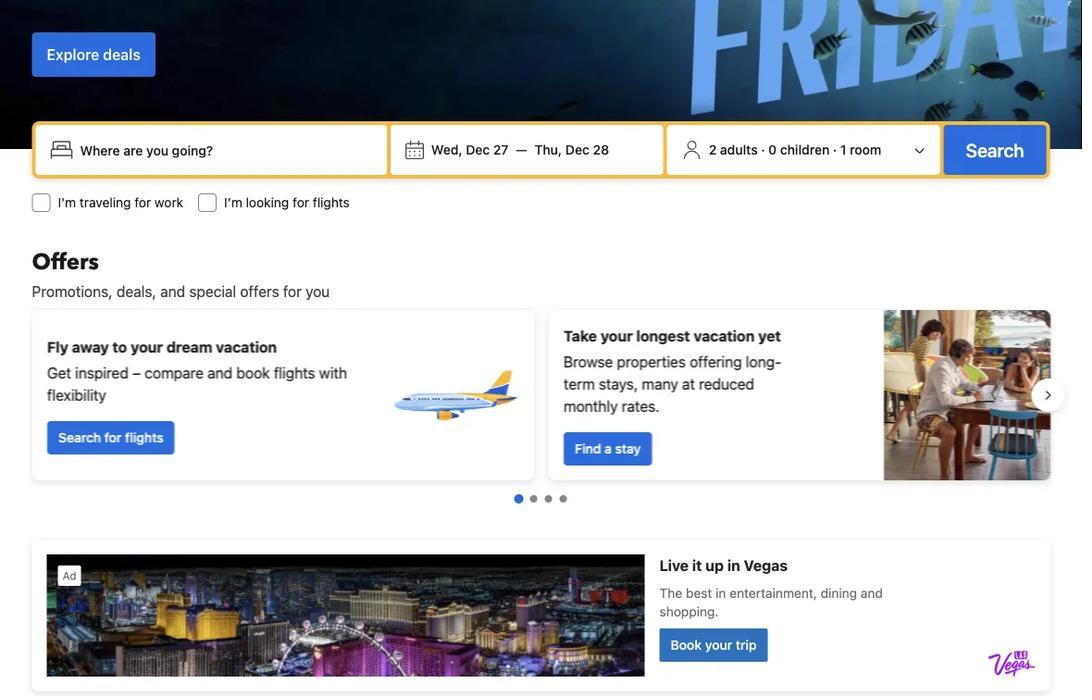 Task type: vqa. For each thing, say whether or not it's contained in the screenshot.
Where are you going? search field at the left top
no



Task type: locate. For each thing, give the bounding box(es) containing it.
1 vertical spatial flights
[[273, 364, 315, 382]]

flights inside fly away to your dream vacation get inspired – compare and book flights with flexibility
[[273, 364, 315, 382]]

and right 'deals,'
[[160, 283, 185, 300]]

and inside offers promotions, deals, and special offers for you
[[160, 283, 185, 300]]

0 vertical spatial flights
[[313, 195, 350, 210]]

0 horizontal spatial your
[[130, 338, 163, 356]]

1 horizontal spatial ·
[[833, 142, 837, 157]]

flights left with
[[273, 364, 315, 382]]

and
[[160, 283, 185, 300], [207, 364, 232, 382]]

region
[[17, 303, 1065, 488]]

region containing take your longest vacation yet
[[17, 303, 1065, 488]]

your right the "take"
[[600, 327, 633, 345]]

vacation
[[693, 327, 755, 345], [216, 338, 277, 356]]

0 horizontal spatial ·
[[761, 142, 765, 157]]

reduced
[[699, 375, 754, 393]]

0 horizontal spatial vacation
[[216, 338, 277, 356]]

for left the you
[[283, 283, 302, 300]]

flights
[[313, 195, 350, 210], [273, 364, 315, 382], [125, 430, 163, 445]]

vacation up book on the bottom
[[216, 338, 277, 356]]

i'm traveling for work
[[58, 195, 183, 210]]

2 dec from the left
[[566, 142, 590, 157]]

stay
[[615, 441, 641, 457]]

dec left '28'
[[566, 142, 590, 157]]

1 vertical spatial search
[[58, 430, 101, 445]]

2 · from the left
[[833, 142, 837, 157]]

your right to
[[130, 338, 163, 356]]

search inside button
[[966, 139, 1025, 161]]

2 vertical spatial flights
[[125, 430, 163, 445]]

vacation up the offering
[[693, 327, 755, 345]]

search
[[966, 139, 1025, 161], [58, 430, 101, 445]]

dec
[[466, 142, 490, 157], [566, 142, 590, 157]]

search inside offers main content
[[58, 430, 101, 445]]

flights down –
[[125, 430, 163, 445]]

flights right "looking"
[[313, 195, 350, 210]]

promotions,
[[32, 283, 113, 300]]

1 horizontal spatial your
[[600, 327, 633, 345]]

1 horizontal spatial search
[[966, 139, 1025, 161]]

yet
[[758, 327, 781, 345]]

0 vertical spatial and
[[160, 283, 185, 300]]

search for search for flights
[[58, 430, 101, 445]]

wed,
[[431, 142, 463, 157]]

· left 0
[[761, 142, 765, 157]]

for right "looking"
[[293, 195, 309, 210]]

0 horizontal spatial and
[[160, 283, 185, 300]]

thu, dec 28 button
[[527, 133, 617, 167]]

with
[[319, 364, 347, 382]]

vacation inside take your longest vacation yet browse properties offering long- term stays, many at reduced monthly rates.
[[693, 327, 755, 345]]

thu,
[[535, 142, 562, 157]]

and left book on the bottom
[[207, 364, 232, 382]]

2
[[709, 142, 717, 157]]

away
[[71, 338, 109, 356]]

at
[[682, 375, 695, 393]]

27
[[493, 142, 509, 157]]

0 vertical spatial search
[[966, 139, 1025, 161]]

2 adults · 0 children · 1 room
[[709, 142, 882, 157]]

fly away to your dream vacation get inspired – compare and book flights with flexibility
[[47, 338, 347, 404]]

1 · from the left
[[761, 142, 765, 157]]

offers
[[32, 247, 99, 277]]

your inside take your longest vacation yet browse properties offering long- term stays, many at reduced monthly rates.
[[600, 327, 633, 345]]

i'm
[[58, 195, 76, 210]]

1 horizontal spatial dec
[[566, 142, 590, 157]]

0 horizontal spatial search
[[58, 430, 101, 445]]

many
[[642, 375, 678, 393]]

search for search
[[966, 139, 1025, 161]]

dec left '27'
[[466, 142, 490, 157]]

vacation inside fly away to your dream vacation get inspired – compare and book flights with flexibility
[[216, 338, 277, 356]]

progress bar
[[514, 494, 567, 504]]

·
[[761, 142, 765, 157], [833, 142, 837, 157]]

1 vertical spatial and
[[207, 364, 232, 382]]

wed, dec 27 — thu, dec 28
[[431, 142, 609, 157]]

offers main content
[[17, 247, 1065, 696]]

0 horizontal spatial dec
[[466, 142, 490, 157]]

looking
[[246, 195, 289, 210]]

2 adults · 0 children · 1 room button
[[675, 132, 933, 168]]

deals,
[[116, 283, 156, 300]]

explore
[[47, 46, 99, 63]]

· left 1
[[833, 142, 837, 157]]

your
[[600, 327, 633, 345], [130, 338, 163, 356]]

explore deals
[[47, 46, 141, 63]]

term
[[563, 375, 595, 393]]

1 horizontal spatial vacation
[[693, 327, 755, 345]]

stays,
[[599, 375, 638, 393]]

for
[[134, 195, 151, 210], [293, 195, 309, 210], [283, 283, 302, 300], [104, 430, 121, 445]]

1 horizontal spatial and
[[207, 364, 232, 382]]



Task type: describe. For each thing, give the bounding box(es) containing it.
adults
[[720, 142, 758, 157]]

get
[[47, 364, 71, 382]]

fly
[[47, 338, 68, 356]]

–
[[132, 364, 140, 382]]

1 dec from the left
[[466, 142, 490, 157]]

longest
[[636, 327, 690, 345]]

for inside offers promotions, deals, and special offers for you
[[283, 283, 302, 300]]

offering
[[689, 353, 742, 371]]

and inside fly away to your dream vacation get inspired – compare and book flights with flexibility
[[207, 364, 232, 382]]

long-
[[746, 353, 781, 371]]

work
[[155, 195, 183, 210]]

28
[[593, 142, 609, 157]]

deals
[[103, 46, 141, 63]]

traveling
[[80, 195, 131, 210]]

0
[[769, 142, 777, 157]]

you
[[306, 283, 330, 300]]

browse
[[563, 353, 613, 371]]

flexibility
[[47, 387, 106, 404]]

children
[[780, 142, 830, 157]]

—
[[516, 142, 527, 157]]

book
[[236, 364, 270, 382]]

monthly
[[563, 398, 618, 415]]

explore deals link
[[32, 32, 155, 77]]

properties
[[617, 353, 686, 371]]

inspired
[[75, 364, 128, 382]]

progress bar inside offers main content
[[514, 494, 567, 504]]

1
[[841, 142, 847, 157]]

a
[[604, 441, 611, 457]]

dream
[[166, 338, 212, 356]]

offers promotions, deals, and special offers for you
[[32, 247, 330, 300]]

take
[[563, 327, 597, 345]]

to
[[112, 338, 127, 356]]

compare
[[144, 364, 203, 382]]

take your longest vacation yet browse properties offering long- term stays, many at reduced monthly rates.
[[563, 327, 781, 415]]

take your longest vacation yet image
[[884, 310, 1051, 481]]

find a stay
[[575, 441, 641, 457]]

search for flights
[[58, 430, 163, 445]]

search button
[[944, 125, 1047, 175]]

for down flexibility
[[104, 430, 121, 445]]

offers
[[240, 283, 279, 300]]

Where are you going? field
[[73, 133, 380, 167]]

wed, dec 27 button
[[424, 133, 516, 167]]

i'm looking for flights
[[224, 195, 350, 210]]

i'm
[[224, 195, 242, 210]]

room
[[850, 142, 882, 157]]

advertisement region
[[32, 540, 1051, 692]]

your inside fly away to your dream vacation get inspired – compare and book flights with flexibility
[[130, 338, 163, 356]]

find
[[575, 441, 601, 457]]

special
[[189, 283, 236, 300]]

find a stay link
[[563, 432, 652, 466]]

for left the work
[[134, 195, 151, 210]]

fly away to your dream vacation image
[[389, 331, 519, 460]]

rates.
[[622, 398, 659, 415]]

search for flights link
[[47, 421, 174, 455]]



